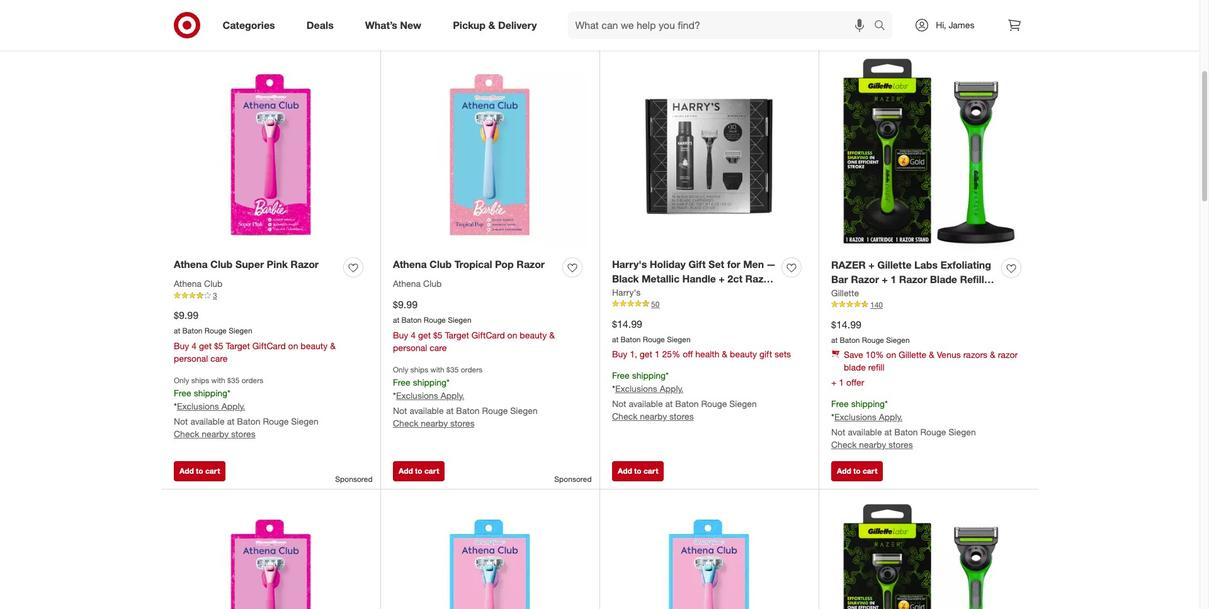 Task type: describe. For each thing, give the bounding box(es) containing it.
athena club tropical pop razor link
[[393, 258, 545, 272]]

athena club link for athena club tropical pop razor
[[393, 278, 442, 290]]

store
[[801, 9, 824, 21]]

add to cart for razer + gillette labs exfoliating bar razor + 1 razor blade refill & premium magnetic stand
[[837, 467, 878, 476]]

bar
[[831, 273, 848, 286]]

black
[[612, 273, 639, 285]]

140
[[870, 300, 883, 310]]

athena for athena club link associated with athena club tropical pop razor
[[393, 278, 421, 289]]

$35 for tropical
[[447, 365, 459, 374]]

set
[[709, 258, 724, 271]]

with for super
[[211, 376, 225, 385]]

3 link
[[174, 290, 368, 301]]

categories
[[223, 19, 275, 31]]

$9.99 at baton rouge siegen buy 4 get $5 target giftcard on beauty & personal care for super
[[174, 309, 336, 364]]

venus
[[937, 350, 961, 361]]

16 results
[[169, 5, 236, 22]]

razer
[[831, 259, 866, 271]]

athena club link for athena club super pink razor
[[174, 278, 223, 290]]

search
[[869, 20, 899, 32]]

pop
[[495, 258, 514, 271]]

blade
[[844, 362, 866, 373]]

refill
[[868, 362, 885, 373]]

pickup & delivery
[[453, 19, 537, 31]]

deals
[[307, 19, 334, 31]]

razor inside harry's holiday gift set for men — black metallic handle + 2ct razor blade cartridges + travel blade cover + 1 foaming shave gel
[[745, 273, 773, 285]]

off
[[683, 349, 693, 360]]

care for tropical
[[430, 342, 447, 353]]

140 link
[[831, 300, 1026, 311]]

shop
[[764, 9, 788, 21]]

1 left offer
[[839, 378, 844, 388]]

1 inside harry's holiday gift set for men — black metallic handle + 2ct razor blade cartridges + travel blade cover + 1 foaming shave gel
[[652, 301, 658, 314]]

4 for athena club tropical pop razor
[[411, 330, 416, 341]]

to for athena club tropical pop razor
[[415, 467, 422, 476]]

add for harry's holiday gift set for men — black metallic handle + 2ct razor blade cartridges + travel blade cover + 1 foaming shave gel
[[618, 467, 632, 476]]

shipping button
[[959, 1, 1031, 29]]

day
[[890, 9, 907, 21]]

cartridges
[[642, 287, 693, 300]]

health
[[695, 349, 720, 360]]

shop in store
[[764, 9, 824, 21]]

athena club super pink razor link
[[174, 258, 319, 272]]

add to cart for athena club super pink razor
[[179, 467, 220, 476]]

add to cart button for harry's holiday gift set for men — black metallic handle + 2ct razor blade cartridges + travel blade cover + 1 foaming shave gel
[[612, 461, 664, 482]]

categories link
[[212, 11, 291, 39]]

—
[[767, 258, 775, 271]]

cart for harry's holiday gift set for men — black metallic handle + 2ct razor blade cartridges + travel blade cover + 1 foaming shave gel
[[644, 467, 658, 476]]

care for super
[[211, 353, 228, 364]]

+ left 2ct in the right of the page
[[719, 273, 725, 285]]

what's
[[365, 19, 397, 31]]

gift
[[760, 349, 772, 360]]

add to cart button for athena club tropical pop razor
[[393, 461, 445, 482]]

in
[[791, 9, 799, 21]]

giftcard for super
[[252, 341, 286, 351]]

baton inside $14.99 at baton rouge siegen
[[840, 335, 860, 345]]

& inside razer + gillette labs exfoliating bar razor + 1 razor blade refill & premium magnetic stand
[[987, 273, 994, 286]]

buy for athena club tropical pop razor
[[393, 330, 408, 341]]

razer + gillette labs exfoliating bar razor + 1 razor blade refill & premium magnetic stand link
[[831, 258, 996, 300]]

+ left 50
[[643, 301, 649, 314]]

rouge inside $14.99 at baton rouge siegen
[[862, 335, 884, 345]]

2ct
[[728, 273, 743, 285]]

super
[[235, 258, 264, 271]]

$14.99 for buy 1, get 1 25% off health & beauty gift sets
[[612, 318, 642, 331]]

0 horizontal spatial blade
[[612, 287, 639, 300]]

pickup for pickup & delivery
[[453, 19, 486, 31]]

cart for athena club tropical pop razor
[[424, 467, 439, 476]]

to for athena club super pink razor
[[196, 467, 203, 476]]

buy for harry's holiday gift set for men — black metallic handle + 2ct razor blade cartridges + travel blade cover + 1 foaming shave gel
[[612, 349, 628, 360]]

pickup for pickup
[[697, 9, 728, 21]]

james
[[949, 20, 975, 30]]

athena club super pink razor
[[174, 258, 319, 271]]

pickup button
[[674, 1, 736, 29]]

harry's link
[[612, 286, 641, 299]]

magnetic
[[877, 288, 922, 300]]

gillette inside razer + gillette labs exfoliating bar razor + 1 razor blade refill & premium magnetic stand
[[877, 259, 912, 271]]

save 10% on gillette & venus razors & razor blade refill
[[844, 350, 1018, 373]]

siegen inside $14.99 at baton rouge siegen buy 1, get 1 25% off health & beauty gift sets
[[667, 335, 691, 344]]

10%
[[866, 350, 884, 361]]

giftcard for tropical
[[472, 330, 505, 341]]

orders for super
[[242, 376, 263, 385]]

harry's holiday gift set for men — black metallic handle + 2ct razor blade cartridges + travel blade cover + 1 foaming shave gel
[[612, 258, 775, 314]]

What can we help you find? suggestions appear below search field
[[568, 11, 877, 39]]

razor
[[998, 350, 1018, 361]]

gift
[[688, 258, 706, 271]]

to for razer + gillette labs exfoliating bar razor + 1 razor blade refill & premium magnetic stand
[[853, 467, 861, 476]]

1,
[[630, 349, 637, 360]]

save
[[844, 350, 863, 361]]

3
[[213, 291, 217, 300]]

cart for athena club super pink razor
[[205, 467, 220, 476]]

$14.99 at baton rouge siegen
[[831, 319, 910, 345]]

50 link
[[612, 299, 806, 310]]

get for athena club super pink razor
[[199, 341, 212, 351]]

offer
[[846, 378, 864, 388]]

harry's for harry's holiday gift set for men — black metallic handle + 2ct razor blade cartridges + travel blade cover + 1 foaming shave gel
[[612, 258, 647, 271]]

get for harry's holiday gift set for men — black metallic handle + 2ct razor blade cartridges + travel blade cover + 1 foaming shave gel
[[640, 349, 652, 360]]

$9.99 for athena club super pink razor
[[174, 309, 198, 322]]

harry's holiday gift set for men — black metallic handle + 2ct razor blade cartridges + travel blade cover + 1 foaming shave gel link
[[612, 258, 777, 314]]

same day delivery button
[[837, 1, 954, 29]]

holiday
[[650, 258, 686, 271]]

stand
[[925, 288, 953, 300]]

ships for athena club super pink razor
[[191, 376, 209, 385]]

shipping
[[983, 9, 1022, 21]]

sets
[[775, 349, 791, 360]]

shop in store button
[[741, 1, 832, 29]]

athena club tropical pop razor
[[393, 258, 545, 271]]

club for athena club link corresponding to athena club super pink razor
[[204, 278, 223, 289]]

travel
[[705, 287, 733, 300]]

target for tropical
[[445, 330, 469, 341]]

1 inside $14.99 at baton rouge siegen buy 1, get 1 25% off health & beauty gift sets
[[655, 349, 660, 360]]



Task type: locate. For each thing, give the bounding box(es) containing it.
$14.99 at baton rouge siegen buy 1, get 1 25% off health & beauty gift sets
[[612, 318, 791, 360]]

on inside the save 10% on gillette & venus razors & razor blade refill
[[886, 350, 896, 361]]

1 horizontal spatial $9.99 at baton rouge siegen buy 4 get $5 target giftcard on beauty & personal care
[[393, 299, 555, 353]]

0 horizontal spatial athena club link
[[174, 278, 223, 290]]

0 horizontal spatial delivery
[[498, 19, 537, 31]]

gillette left the venus
[[899, 350, 927, 361]]

athena club for athena club super pink razor
[[174, 278, 223, 289]]

free shipping * * exclusions apply. not available at baton rouge siegen check nearby stores
[[612, 371, 757, 422], [393, 377, 538, 429], [174, 388, 319, 439], [831, 399, 976, 450]]

1 horizontal spatial $35
[[447, 365, 459, 374]]

0 horizontal spatial $5
[[214, 341, 223, 351]]

1 horizontal spatial target
[[445, 330, 469, 341]]

check nearby stores button
[[612, 411, 694, 423], [393, 417, 475, 430], [174, 428, 255, 441], [831, 439, 913, 452]]

2 horizontal spatial beauty
[[730, 349, 757, 360]]

athena for athena club tropical pop razor link
[[393, 258, 427, 271]]

3 add to cart button from the left
[[612, 461, 664, 482]]

labs
[[914, 259, 938, 271]]

1 horizontal spatial orders
[[461, 365, 483, 374]]

*
[[666, 371, 669, 381], [447, 377, 450, 388], [612, 384, 615, 394], [227, 388, 231, 399], [393, 390, 396, 401], [885, 399, 888, 410], [174, 401, 177, 412], [831, 412, 834, 423]]

1 horizontal spatial only
[[393, 365, 408, 374]]

razors
[[963, 350, 988, 361]]

0 horizontal spatial orders
[[242, 376, 263, 385]]

razor down men
[[745, 273, 773, 285]]

+ right razer
[[869, 259, 875, 271]]

athena club for athena club tropical pop razor
[[393, 278, 442, 289]]

beauty inside $14.99 at baton rouge siegen buy 1, get 1 25% off health & beauty gift sets
[[730, 349, 757, 360]]

0 horizontal spatial $9.99
[[174, 309, 198, 322]]

+ down handle
[[696, 287, 702, 300]]

1 horizontal spatial pickup
[[697, 9, 728, 21]]

1 horizontal spatial delivery
[[910, 9, 946, 21]]

1 left "25%"
[[655, 349, 660, 360]]

0 horizontal spatial buy
[[174, 341, 189, 351]]

cover
[[612, 301, 640, 314]]

3 to from the left
[[634, 467, 642, 476]]

1 down cartridges
[[652, 301, 658, 314]]

1 horizontal spatial $14.99
[[831, 319, 862, 331]]

0 vertical spatial orders
[[461, 365, 483, 374]]

pink
[[267, 258, 288, 271]]

& inside $14.99 at baton rouge siegen buy 1, get 1 25% off health & beauty gift sets
[[722, 349, 728, 360]]

1 vertical spatial gillette
[[831, 288, 859, 298]]

4 add to cart from the left
[[837, 467, 878, 476]]

target for super
[[226, 341, 250, 351]]

personal for athena club super pink razor
[[174, 353, 208, 364]]

1 horizontal spatial 4
[[411, 330, 416, 341]]

0 horizontal spatial $35
[[227, 376, 240, 385]]

pickup & delivery link
[[442, 11, 553, 39]]

gillette up magnetic on the top right of page
[[877, 259, 912, 271]]

athena club up 3
[[174, 278, 223, 289]]

gillette link
[[831, 287, 859, 300]]

for
[[727, 258, 741, 271]]

ships for athena club tropical pop razor
[[410, 365, 428, 374]]

at
[[393, 315, 399, 325], [174, 326, 180, 336], [612, 335, 619, 344], [831, 335, 838, 345], [665, 399, 673, 410], [446, 405, 454, 416], [227, 416, 235, 427], [885, 427, 892, 438]]

1 vertical spatial with
[[211, 376, 225, 385]]

1 horizontal spatial care
[[430, 342, 447, 353]]

add to cart
[[179, 467, 220, 476], [399, 467, 439, 476], [618, 467, 658, 476], [837, 467, 878, 476]]

club up 3
[[204, 278, 223, 289]]

siegen inside $14.99 at baton rouge siegen
[[886, 335, 910, 345]]

pickup inside button
[[697, 9, 728, 21]]

razer + gillette labs exfoliating bar razor + 1 razor blade refill & premium magnetic stand image
[[831, 56, 1026, 251], [831, 56, 1026, 251], [831, 502, 1026, 610], [831, 502, 1026, 610]]

blade inside razer + gillette labs exfoliating bar razor + 1 razor blade refill & premium magnetic stand
[[930, 273, 957, 286]]

0 horizontal spatial sponsored
[[335, 475, 373, 484]]

deals link
[[296, 11, 349, 39]]

1 horizontal spatial only ships with $35 orders
[[393, 365, 483, 374]]

only ships with $35 orders for tropical
[[393, 365, 483, 374]]

ships
[[410, 365, 428, 374], [191, 376, 209, 385]]

sponsored
[[335, 475, 373, 484], [554, 475, 592, 484]]

4
[[411, 330, 416, 341], [192, 341, 197, 351]]

what's new
[[365, 19, 421, 31]]

gillette inside the save 10% on gillette & venus razors & razor blade refill
[[899, 350, 927, 361]]

0 horizontal spatial with
[[211, 376, 225, 385]]

0 horizontal spatial 4
[[192, 341, 197, 351]]

0 vertical spatial with
[[431, 365, 445, 374]]

buy for athena club super pink razor
[[174, 341, 189, 351]]

3 add from the left
[[618, 467, 632, 476]]

metallic
[[642, 273, 680, 285]]

1 horizontal spatial personal
[[393, 342, 427, 353]]

exfoliating
[[941, 259, 991, 271]]

4 to from the left
[[853, 467, 861, 476]]

blade
[[930, 273, 957, 286], [612, 287, 639, 300], [736, 287, 763, 300]]

blade up stand
[[930, 273, 957, 286]]

1 harry's from the top
[[612, 258, 647, 271]]

same day delivery
[[861, 9, 946, 21]]

1 vertical spatial only
[[174, 376, 189, 385]]

0 horizontal spatial ships
[[191, 376, 209, 385]]

delivery for pickup & delivery
[[498, 19, 537, 31]]

results
[[189, 5, 236, 22]]

blade up gel
[[736, 287, 763, 300]]

add to cart button for athena club super pink razor
[[174, 461, 226, 482]]

add to cart for harry's holiday gift set for men — black metallic handle + 2ct razor blade cartridges + travel blade cover + 1 foaming shave gel
[[618, 467, 658, 476]]

razor
[[291, 258, 319, 271], [517, 258, 545, 271], [745, 273, 773, 285], [851, 273, 879, 286], [899, 273, 927, 286]]

exclusions apply. button
[[615, 383, 684, 396], [396, 390, 464, 402], [177, 400, 245, 413], [834, 411, 903, 424]]

gel
[[736, 301, 752, 314]]

athena club super pink razor image
[[174, 56, 368, 250], [174, 56, 368, 250], [174, 502, 368, 610], [174, 502, 368, 610]]

search button
[[869, 11, 899, 42]]

0 horizontal spatial only
[[174, 376, 189, 385]]

beauty for athena club super pink razor
[[301, 341, 328, 351]]

50
[[651, 300, 660, 309]]

razor right pink
[[291, 258, 319, 271]]

get
[[418, 330, 431, 341], [199, 341, 212, 351], [640, 349, 652, 360]]

get inside $14.99 at baton rouge siegen buy 1, get 1 25% off health & beauty gift sets
[[640, 349, 652, 360]]

personal for athena club tropical pop razor
[[393, 342, 427, 353]]

only ships with $35 orders
[[393, 365, 483, 374], [174, 376, 263, 385]]

1 horizontal spatial buy
[[393, 330, 408, 341]]

0 vertical spatial $35
[[447, 365, 459, 374]]

2 horizontal spatial buy
[[612, 349, 628, 360]]

0 horizontal spatial pickup
[[453, 19, 486, 31]]

add to cart button
[[174, 461, 226, 482], [393, 461, 445, 482], [612, 461, 664, 482], [831, 461, 883, 482]]

nearby
[[640, 411, 667, 422], [421, 418, 448, 429], [202, 429, 229, 439], [859, 440, 886, 450]]

1 horizontal spatial ships
[[410, 365, 428, 374]]

add
[[179, 467, 194, 476], [399, 467, 413, 476], [618, 467, 632, 476], [837, 467, 851, 476]]

gillette down bar
[[831, 288, 859, 298]]

free
[[612, 371, 630, 381], [393, 377, 410, 388], [174, 388, 191, 399], [831, 399, 849, 410]]

baton
[[402, 315, 422, 325], [182, 326, 202, 336], [621, 335, 641, 344], [840, 335, 860, 345], [675, 399, 699, 410], [456, 405, 480, 416], [237, 416, 261, 427], [895, 427, 918, 438]]

1 athena club from the left
[[174, 278, 223, 289]]

0 horizontal spatial giftcard
[[252, 341, 286, 351]]

0 horizontal spatial target
[[226, 341, 250, 351]]

2 vertical spatial gillette
[[899, 350, 927, 361]]

0 horizontal spatial only ships with $35 orders
[[174, 376, 263, 385]]

$14.99 inside $14.99 at baton rouge siegen
[[831, 319, 862, 331]]

1 horizontal spatial on
[[507, 330, 517, 341]]

1 horizontal spatial $5
[[433, 330, 443, 341]]

to
[[196, 467, 203, 476], [415, 467, 422, 476], [634, 467, 642, 476], [853, 467, 861, 476]]

2 athena club link from the left
[[393, 278, 442, 290]]

premium
[[831, 288, 874, 300]]

2 harry's from the top
[[612, 287, 641, 298]]

1 to from the left
[[196, 467, 203, 476]]

3 add to cart from the left
[[618, 467, 658, 476]]

0 horizontal spatial $9.99 at baton rouge siegen buy 4 get $5 target giftcard on beauty & personal care
[[174, 309, 336, 364]]

1 vertical spatial harry's
[[612, 287, 641, 298]]

1 horizontal spatial giftcard
[[472, 330, 505, 341]]

baton inside $14.99 at baton rouge siegen buy 1, get 1 25% off health & beauty gift sets
[[621, 335, 641, 344]]

club for athena club link associated with athena club tropical pop razor
[[423, 278, 442, 289]]

to for harry's holiday gift set for men — black metallic handle + 2ct razor blade cartridges + travel blade cover + 1 foaming shave gel
[[634, 467, 642, 476]]

with
[[431, 365, 445, 374], [211, 376, 225, 385]]

add to cart for athena club tropical pop razor
[[399, 467, 439, 476]]

25%
[[662, 349, 680, 360]]

2 sponsored from the left
[[554, 475, 592, 484]]

get for athena club tropical pop razor
[[418, 330, 431, 341]]

0 vertical spatial ships
[[410, 365, 428, 374]]

16
[[169, 5, 185, 22]]

0 horizontal spatial get
[[199, 341, 212, 351]]

only
[[393, 365, 408, 374], [174, 376, 189, 385]]

$9.99 at baton rouge siegen buy 4 get $5 target giftcard on beauty & personal care for tropical
[[393, 299, 555, 353]]

club down athena club tropical pop razor link
[[423, 278, 442, 289]]

delivery for same day delivery
[[910, 9, 946, 21]]

1 vertical spatial ships
[[191, 376, 209, 385]]

1 sponsored from the left
[[335, 475, 373, 484]]

buy
[[393, 330, 408, 341], [174, 341, 189, 351], [612, 349, 628, 360]]

on for pink
[[288, 341, 298, 351]]

rouge inside $14.99 at baton rouge siegen buy 1, get 1 25% off health & beauty gift sets
[[643, 335, 665, 344]]

delivery inside "button"
[[910, 9, 946, 21]]

hi, james
[[936, 20, 975, 30]]

razor down labs
[[899, 273, 927, 286]]

$35
[[447, 365, 459, 374], [227, 376, 240, 385]]

4 add from the left
[[837, 467, 851, 476]]

hi,
[[936, 20, 946, 30]]

harry's inside harry's holiday gift set for men — black metallic handle + 2ct razor blade cartridges + travel blade cover + 1 foaming shave gel
[[612, 258, 647, 271]]

athena for athena club link corresponding to athena club super pink razor
[[174, 278, 202, 289]]

+ left offer
[[831, 378, 837, 388]]

razer + gillette labs exfoliating bar razor + 1 razor blade refill & premium magnetic stand
[[831, 259, 994, 300]]

beauty for athena club tropical pop razor
[[520, 330, 547, 341]]

add for athena club tropical pop razor
[[399, 467, 413, 476]]

at inside $14.99 at baton rouge siegen buy 1, get 1 25% off health & beauty gift sets
[[612, 335, 619, 344]]

buy inside $14.99 at baton rouge siegen buy 1, get 1 25% off health & beauty gift sets
[[612, 349, 628, 360]]

club for athena club tropical pop razor link
[[430, 258, 452, 271]]

4 for athena club super pink razor
[[192, 341, 197, 351]]

0 horizontal spatial athena club
[[174, 278, 223, 289]]

personal
[[393, 342, 427, 353], [174, 353, 208, 364]]

$9.99 at baton rouge siegen buy 4 get $5 target giftcard on beauty & personal care down 3 link
[[174, 309, 336, 364]]

1 horizontal spatial athena club link
[[393, 278, 442, 290]]

$9.99 at baton rouge siegen buy 4 get $5 target giftcard on beauty & personal care down athena club tropical pop razor link
[[393, 299, 555, 353]]

razor right pop
[[517, 258, 545, 271]]

1 inside razer + gillette labs exfoliating bar razor + 1 razor blade refill & premium magnetic stand
[[891, 273, 896, 286]]

2 horizontal spatial blade
[[930, 273, 957, 286]]

new
[[400, 19, 421, 31]]

0 vertical spatial gillette
[[877, 259, 912, 271]]

1 cart from the left
[[205, 467, 220, 476]]

2 horizontal spatial get
[[640, 349, 652, 360]]

at inside $14.99 at baton rouge siegen
[[831, 335, 838, 345]]

what's new link
[[354, 11, 437, 39]]

only for athena club super pink razor
[[174, 376, 189, 385]]

1 vertical spatial $35
[[227, 376, 240, 385]]

sponsored for athena club tropical pop razor
[[554, 475, 592, 484]]

0 vertical spatial only
[[393, 365, 408, 374]]

1 horizontal spatial get
[[418, 330, 431, 341]]

1
[[891, 273, 896, 286], [652, 301, 658, 314], [655, 349, 660, 360], [839, 378, 844, 388]]

orders for tropical
[[461, 365, 483, 374]]

razor up premium
[[851, 273, 879, 286]]

2 athena club from the left
[[393, 278, 442, 289]]

club for athena club super pink razor link
[[210, 258, 233, 271]]

athena club pool party razor image
[[393, 502, 587, 610], [393, 502, 587, 610], [612, 502, 806, 610], [612, 502, 806, 610]]

harry's up black
[[612, 258, 647, 271]]

cart
[[205, 467, 220, 476], [424, 467, 439, 476], [644, 467, 658, 476], [863, 467, 878, 476]]

1 vertical spatial orders
[[242, 376, 263, 385]]

2 add to cart from the left
[[399, 467, 439, 476]]

$14.99 down cover
[[612, 318, 642, 331]]

$14.99
[[612, 318, 642, 331], [831, 319, 862, 331]]

handle
[[682, 273, 716, 285]]

not
[[612, 399, 626, 410], [393, 405, 407, 416], [174, 416, 188, 427], [831, 427, 846, 438]]

athena for athena club super pink razor link
[[174, 258, 208, 271]]

1 vertical spatial only ships with $35 orders
[[174, 376, 263, 385]]

on
[[507, 330, 517, 341], [288, 341, 298, 351], [886, 350, 896, 361]]

athena club link down athena club tropical pop razor link
[[393, 278, 442, 290]]

add for razer + gillette labs exfoliating bar razor + 1 razor blade refill & premium magnetic stand
[[837, 467, 851, 476]]

on for pop
[[507, 330, 517, 341]]

add for athena club super pink razor
[[179, 467, 194, 476]]

check
[[612, 411, 638, 422], [393, 418, 418, 429], [174, 429, 199, 439], [831, 440, 857, 450]]

1 horizontal spatial athena club
[[393, 278, 442, 289]]

blade down black
[[612, 287, 639, 300]]

2 add to cart button from the left
[[393, 461, 445, 482]]

1 add to cart from the left
[[179, 467, 220, 476]]

4 cart from the left
[[863, 467, 878, 476]]

$14.99 for at baton rouge siegen
[[831, 319, 862, 331]]

harry's down black
[[612, 287, 641, 298]]

refill
[[960, 273, 984, 286]]

$14.99 up save
[[831, 319, 862, 331]]

athena club down athena club tropical pop razor link
[[393, 278, 442, 289]]

shave
[[705, 301, 734, 314]]

$35 for super
[[227, 376, 240, 385]]

$14.99 inside $14.99 at baton rouge siegen buy 1, get 1 25% off health & beauty gift sets
[[612, 318, 642, 331]]

club left super
[[210, 258, 233, 271]]

foaming
[[660, 301, 702, 314]]

1 add to cart button from the left
[[174, 461, 226, 482]]

athena club link up 3
[[174, 278, 223, 290]]

club left tropical
[[430, 258, 452, 271]]

shipping
[[632, 371, 666, 381], [413, 377, 447, 388], [194, 388, 227, 399], [851, 399, 885, 410]]

$9.99
[[393, 299, 418, 311], [174, 309, 198, 322]]

siegen
[[448, 315, 471, 325], [229, 326, 252, 336], [667, 335, 691, 344], [886, 335, 910, 345], [730, 399, 757, 410], [510, 405, 538, 416], [291, 416, 319, 427], [949, 427, 976, 438]]

+
[[869, 259, 875, 271], [719, 273, 725, 285], [882, 273, 888, 286], [696, 287, 702, 300], [643, 301, 649, 314], [831, 378, 837, 388]]

orders
[[461, 365, 483, 374], [242, 376, 263, 385]]

beauty
[[520, 330, 547, 341], [301, 341, 328, 351], [730, 349, 757, 360]]

+ 1 offer
[[831, 378, 864, 388]]

+ up magnetic on the top right of page
[[882, 273, 888, 286]]

athena club
[[174, 278, 223, 289], [393, 278, 442, 289]]

add to cart button for razer + gillette labs exfoliating bar razor + 1 razor blade refill & premium magnetic stand
[[831, 461, 883, 482]]

tropical
[[455, 258, 492, 271]]

0 horizontal spatial on
[[288, 341, 298, 351]]

men
[[743, 258, 764, 271]]

0 horizontal spatial personal
[[174, 353, 208, 364]]

1 horizontal spatial sponsored
[[554, 475, 592, 484]]

$5 for super
[[214, 341, 223, 351]]

1 up magnetic on the top right of page
[[891, 273, 896, 286]]

same
[[861, 9, 887, 21]]

sponsored for athena club super pink razor
[[335, 475, 373, 484]]

0 vertical spatial harry's
[[612, 258, 647, 271]]

2 horizontal spatial on
[[886, 350, 896, 361]]

1 horizontal spatial blade
[[736, 287, 763, 300]]

0 vertical spatial only ships with $35 orders
[[393, 365, 483, 374]]

athena club tropical pop razor image
[[393, 56, 587, 250], [393, 56, 587, 250]]

only ships with $35 orders for super
[[174, 376, 263, 385]]

0 horizontal spatial beauty
[[301, 341, 328, 351]]

only for athena club tropical pop razor
[[393, 365, 408, 374]]

1 horizontal spatial $9.99
[[393, 299, 418, 311]]

1 athena club link from the left
[[174, 278, 223, 290]]

$9.99 for athena club tropical pop razor
[[393, 299, 418, 311]]

rouge
[[424, 315, 446, 325], [205, 326, 227, 336], [643, 335, 665, 344], [862, 335, 884, 345], [701, 399, 727, 410], [482, 405, 508, 416], [263, 416, 289, 427], [920, 427, 946, 438]]

4 add to cart button from the left
[[831, 461, 883, 482]]

0 horizontal spatial $14.99
[[612, 318, 642, 331]]

0 horizontal spatial care
[[211, 353, 228, 364]]

2 cart from the left
[[424, 467, 439, 476]]

1 horizontal spatial with
[[431, 365, 445, 374]]

with for tropical
[[431, 365, 445, 374]]

3 cart from the left
[[644, 467, 658, 476]]

cart for razer + gillette labs exfoliating bar razor + 1 razor blade refill & premium magnetic stand
[[863, 467, 878, 476]]

athena club link
[[174, 278, 223, 290], [393, 278, 442, 290]]

2 to from the left
[[415, 467, 422, 476]]

1 horizontal spatial beauty
[[520, 330, 547, 341]]

$5 for tropical
[[433, 330, 443, 341]]

1 add from the left
[[179, 467, 194, 476]]

harry's holiday gift set for men — black metallic handle + 2ct razor blade cartridges + travel blade cover + 1 foaming shave gel image
[[612, 56, 806, 250], [612, 56, 806, 250]]

harry's for harry's
[[612, 287, 641, 298]]

2 add from the left
[[399, 467, 413, 476]]



Task type: vqa. For each thing, say whether or not it's contained in the screenshot.
the Bright Starts Rattle & Teether Wrist Pals Toy - Unicorn & Llama
no



